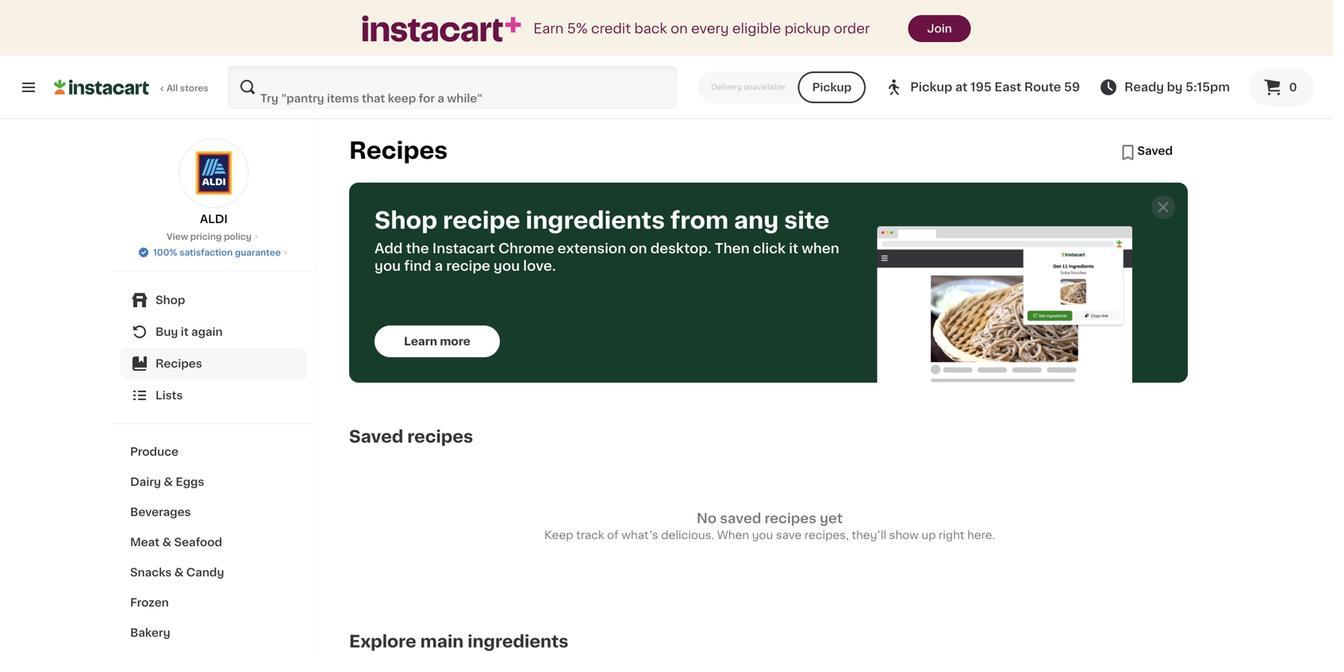 Task type: vqa. For each thing, say whether or not it's contained in the screenshot.
bottommost the recipes
yes



Task type: locate. For each thing, give the bounding box(es) containing it.
1 horizontal spatial shop
[[375, 209, 438, 232]]

0 horizontal spatial shop
[[156, 295, 185, 306]]

shop up the at left
[[375, 209, 438, 232]]

order
[[834, 22, 871, 35]]

1 horizontal spatial on
[[671, 22, 688, 35]]

& left eggs
[[164, 476, 173, 488]]

then
[[715, 242, 750, 255]]

0 vertical spatial ingredients
[[526, 209, 665, 232]]

1 horizontal spatial pickup
[[911, 81, 953, 93]]

shop inside shop link
[[156, 295, 185, 306]]

credit
[[592, 22, 631, 35]]

1 vertical spatial it
[[181, 326, 189, 337]]

195
[[971, 81, 992, 93]]

on left desktop.
[[630, 242, 648, 255]]

stores
[[180, 84, 209, 93]]

0 vertical spatial it
[[789, 242, 799, 255]]

recipe up instacart
[[443, 209, 521, 232]]

beverages
[[130, 507, 191, 518]]

& left candy
[[174, 567, 184, 578]]

ingredients right main
[[468, 633, 569, 650]]

buy it again link
[[121, 316, 307, 348]]

you inside no saved recipes yet keep track of what's delicious. when you save recipes, they'll show up right here.
[[753, 530, 774, 541]]

recipe inside add the instacart chrome extension on desktop. then click it when you find a recipe you love.
[[446, 259, 491, 273]]

1 horizontal spatial recipes
[[349, 139, 448, 162]]

59
[[1065, 81, 1081, 93]]

recipe down instacart
[[446, 259, 491, 273]]

1 vertical spatial saved
[[349, 428, 404, 445]]

route
[[1025, 81, 1062, 93]]

love.
[[524, 259, 556, 273]]

eligible
[[733, 22, 782, 35]]

& for meat
[[162, 537, 172, 548]]

saved inside button
[[1138, 145, 1174, 156]]

meat & seafood link
[[121, 527, 307, 557]]

1 vertical spatial recipes
[[156, 358, 202, 369]]

shop up 'buy'
[[156, 295, 185, 306]]

you down 'chrome'
[[494, 259, 520, 273]]

1 horizontal spatial recipes
[[765, 512, 817, 525]]

instacart plus icon image
[[362, 15, 521, 42]]

on
[[671, 22, 688, 35], [630, 242, 648, 255]]

policy
[[224, 232, 252, 241]]

0 vertical spatial shop
[[375, 209, 438, 232]]

of
[[608, 530, 619, 541]]

1 horizontal spatial it
[[789, 242, 799, 255]]

pickup
[[911, 81, 953, 93], [813, 82, 852, 93]]

0 vertical spatial recipes
[[408, 428, 473, 445]]

it right click
[[789, 242, 799, 255]]

1 vertical spatial recipes
[[765, 512, 817, 525]]

you
[[375, 259, 401, 273], [494, 259, 520, 273], [753, 530, 774, 541]]

saved
[[720, 512, 762, 525]]

saved
[[1138, 145, 1174, 156], [349, 428, 404, 445]]

all stores link
[[54, 65, 210, 110]]

extension banner image
[[878, 226, 1134, 383]]

1 vertical spatial &
[[162, 537, 172, 548]]

instacart logo image
[[54, 78, 149, 97]]

the
[[406, 242, 429, 255]]

& right meat
[[162, 537, 172, 548]]

pickup inside button
[[813, 82, 852, 93]]

& for snacks
[[174, 567, 184, 578]]

delicious.
[[662, 530, 715, 541]]

guarantee
[[235, 248, 281, 257]]

east
[[995, 81, 1022, 93]]

meat & seafood
[[130, 537, 222, 548]]

recipes link
[[121, 348, 307, 380]]

None search field
[[227, 65, 678, 110]]

buy
[[156, 326, 178, 337]]

all stores
[[167, 84, 209, 93]]

ingredients for recipe
[[526, 209, 665, 232]]

back
[[635, 22, 668, 35]]

on right back
[[671, 22, 688, 35]]

when
[[802, 242, 840, 255]]

bakery link
[[121, 618, 307, 648]]

track
[[577, 530, 605, 541]]

0 horizontal spatial you
[[375, 259, 401, 273]]

2 horizontal spatial you
[[753, 530, 774, 541]]

you left save
[[753, 530, 774, 541]]

extension
[[558, 242, 627, 255]]

you down add
[[375, 259, 401, 273]]

100% satisfaction guarantee
[[153, 248, 281, 257]]

0 horizontal spatial saved
[[349, 428, 404, 445]]

shop for shop recipe ingredients from any site
[[375, 209, 438, 232]]

shop
[[375, 209, 438, 232], [156, 295, 185, 306]]

lists
[[156, 390, 183, 401]]

a
[[435, 259, 443, 273]]

candy
[[186, 567, 224, 578]]

at
[[956, 81, 968, 93]]

1 horizontal spatial saved
[[1138, 145, 1174, 156]]

ingredients for main
[[468, 633, 569, 650]]

pickup at 195 east route 59
[[911, 81, 1081, 93]]

pickup left at
[[911, 81, 953, 93]]

&
[[164, 476, 173, 488], [162, 537, 172, 548], [174, 567, 184, 578]]

1 vertical spatial ingredients
[[468, 633, 569, 650]]

shop for shop
[[156, 295, 185, 306]]

recipes
[[349, 139, 448, 162], [156, 358, 202, 369]]

2 vertical spatial &
[[174, 567, 184, 578]]

recipes
[[408, 428, 473, 445], [765, 512, 817, 525]]

any
[[734, 209, 779, 232]]

main
[[421, 633, 464, 650]]

pickup inside popup button
[[911, 81, 953, 93]]

save
[[776, 530, 802, 541]]

here.
[[968, 530, 996, 541]]

buy it again
[[156, 326, 223, 337]]

ingredients
[[526, 209, 665, 232], [468, 633, 569, 650]]

0 horizontal spatial recipes
[[156, 358, 202, 369]]

up
[[922, 530, 937, 541]]

desktop.
[[651, 242, 712, 255]]

by
[[1168, 81, 1183, 93]]

1 vertical spatial recipe
[[446, 259, 491, 273]]

0 vertical spatial saved
[[1138, 145, 1174, 156]]

it inside add the instacart chrome extension on desktop. then click it when you find a recipe you love.
[[789, 242, 799, 255]]

instacart
[[433, 242, 495, 255]]

0 horizontal spatial on
[[630, 242, 648, 255]]

on inside add the instacart chrome extension on desktop. then click it when you find a recipe you love.
[[630, 242, 648, 255]]

0 horizontal spatial pickup
[[813, 82, 852, 93]]

0 vertical spatial recipe
[[443, 209, 521, 232]]

it
[[789, 242, 799, 255], [181, 326, 189, 337]]

more
[[440, 336, 471, 347]]

pickup down order on the top right of the page
[[813, 82, 852, 93]]

1 vertical spatial on
[[630, 242, 648, 255]]

1 vertical spatial shop
[[156, 295, 185, 306]]

it right 'buy'
[[181, 326, 189, 337]]

bakery
[[130, 627, 170, 638]]

ingredients up extension
[[526, 209, 665, 232]]

0 vertical spatial &
[[164, 476, 173, 488]]

when
[[718, 530, 750, 541]]



Task type: describe. For each thing, give the bounding box(es) containing it.
service type group
[[699, 71, 866, 103]]

& for dairy
[[164, 476, 173, 488]]

aldi
[[200, 214, 228, 225]]

they'll
[[852, 530, 887, 541]]

earn
[[534, 22, 564, 35]]

saved button
[[1119, 143, 1174, 162]]

right
[[939, 530, 965, 541]]

find
[[404, 259, 432, 273]]

satisfaction
[[180, 248, 233, 257]]

what's
[[622, 530, 659, 541]]

keep
[[545, 530, 574, 541]]

join
[[928, 23, 953, 34]]

view pricing policy
[[167, 232, 252, 241]]

dairy
[[130, 476, 161, 488]]

snacks
[[130, 567, 172, 578]]

ready by 5:15pm link
[[1100, 78, 1231, 97]]

1 horizontal spatial you
[[494, 259, 520, 273]]

pickup for pickup
[[813, 82, 852, 93]]

pickup
[[785, 22, 831, 35]]

aldi logo image
[[179, 138, 249, 208]]

aldi link
[[179, 138, 249, 227]]

site
[[785, 209, 830, 232]]

lists link
[[121, 380, 307, 411]]

recipes inside recipes 'link'
[[156, 358, 202, 369]]

seafood
[[174, 537, 222, 548]]

view pricing policy link
[[167, 230, 261, 243]]

frozen
[[130, 597, 169, 608]]

beverages link
[[121, 497, 307, 527]]

100% satisfaction guarantee button
[[137, 243, 291, 259]]

pricing
[[190, 232, 222, 241]]

learn more button
[[375, 326, 500, 357]]

all
[[167, 84, 178, 93]]

pickup button
[[799, 71, 866, 103]]

learn
[[404, 336, 438, 347]]

add the instacart chrome extension on desktop. then click it when you find a recipe you love.
[[375, 242, 840, 273]]

eggs
[[176, 476, 204, 488]]

0 horizontal spatial it
[[181, 326, 189, 337]]

recipes,
[[805, 530, 849, 541]]

recipes inside no saved recipes yet keep track of what's delicious. when you save recipes, they'll show up right here.
[[765, 512, 817, 525]]

0 vertical spatial on
[[671, 22, 688, 35]]

click
[[753, 242, 786, 255]]

produce link
[[121, 437, 307, 467]]

frozen link
[[121, 588, 307, 618]]

shop link
[[121, 284, 307, 316]]

snacks & candy link
[[121, 557, 307, 588]]

earn 5% credit back on every eligible pickup order
[[534, 22, 871, 35]]

saved for saved
[[1138, 145, 1174, 156]]

dairy & eggs
[[130, 476, 204, 488]]

no saved recipes yet keep track of what's delicious. when you save recipes, they'll show up right here.
[[545, 512, 996, 541]]

meat
[[130, 537, 160, 548]]

dairy & eggs link
[[121, 467, 307, 497]]

Search field
[[229, 67, 677, 108]]

produce
[[130, 446, 179, 457]]

saved for saved recipes
[[349, 428, 404, 445]]

0 button
[[1250, 68, 1315, 106]]

view
[[167, 232, 188, 241]]

snacks & candy
[[130, 567, 224, 578]]

0 vertical spatial recipes
[[349, 139, 448, 162]]

no
[[697, 512, 717, 525]]

ready by 5:15pm
[[1125, 81, 1231, 93]]

chrome
[[499, 242, 555, 255]]

every
[[692, 22, 729, 35]]

from
[[671, 209, 729, 232]]

add
[[375, 242, 403, 255]]

show
[[890, 530, 919, 541]]

pickup at 195 east route 59 button
[[886, 65, 1081, 110]]

0
[[1290, 82, 1298, 93]]

explore
[[349, 633, 417, 650]]

5:15pm
[[1186, 81, 1231, 93]]

5%
[[567, 22, 588, 35]]

shop recipe ingredients from any site
[[375, 209, 830, 232]]

pickup for pickup at 195 east route 59
[[911, 81, 953, 93]]

again
[[191, 326, 223, 337]]

0 horizontal spatial recipes
[[408, 428, 473, 445]]

yet
[[820, 512, 843, 525]]

saved recipes
[[349, 428, 473, 445]]

ready
[[1125, 81, 1165, 93]]



